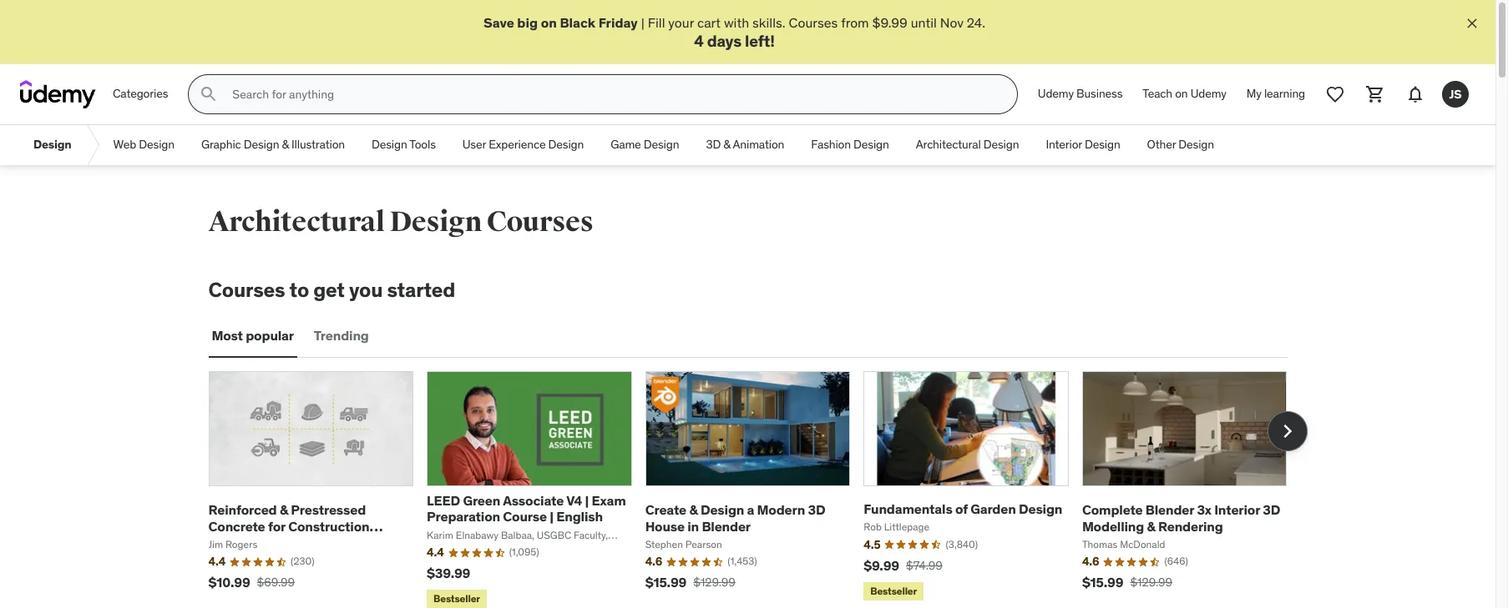Task type: describe. For each thing, give the bounding box(es) containing it.
design right fashion
[[854, 137, 889, 152]]

rendering
[[1159, 518, 1223, 535]]

with
[[724, 14, 749, 31]]

english
[[557, 509, 603, 526]]

courses inside save big on black friday | fill your cart with skills. courses from $9.99 until nov 24. 4 days left!
[[789, 14, 838, 31]]

design right graphic
[[244, 137, 279, 152]]

js
[[1450, 87, 1462, 102]]

teach on udemy
[[1143, 86, 1227, 101]]

prestressed
[[291, 502, 366, 519]]

blender inside "create & design a modern 3d house in blender"
[[702, 518, 751, 535]]

shopping cart with 0 items image
[[1366, 85, 1386, 105]]

days
[[707, 31, 742, 51]]

skills.
[[753, 14, 786, 31]]

my learning link
[[1237, 74, 1316, 115]]

design up the 'started'
[[390, 205, 482, 240]]

get
[[313, 277, 345, 303]]

Search for anything text field
[[229, 80, 997, 109]]

0 horizontal spatial |
[[550, 509, 554, 526]]

game design link
[[597, 125, 693, 166]]

4
[[694, 31, 704, 51]]

garden
[[971, 501, 1016, 518]]

carousel element
[[208, 372, 1308, 609]]

leed green associate v4 | exam preparation course | english link
[[427, 493, 626, 526]]

design right web
[[139, 137, 174, 152]]

fashion design
[[811, 137, 889, 152]]

blender inside the complete blender 3x interior 3d modelling & rendering
[[1146, 502, 1194, 519]]

my
[[1247, 86, 1262, 101]]

user experience design link
[[449, 125, 597, 166]]

other
[[1147, 137, 1176, 152]]

architectural design courses
[[208, 205, 593, 240]]

nov
[[940, 14, 964, 31]]

exam
[[592, 493, 626, 510]]

udemy image
[[20, 80, 96, 109]]

modelling
[[1082, 518, 1144, 535]]

0 horizontal spatial courses
[[208, 277, 285, 303]]

my learning
[[1247, 86, 1306, 101]]

fashion design link
[[798, 125, 903, 166]]

web
[[113, 137, 136, 152]]

most popular
[[212, 328, 294, 344]]

fill
[[648, 14, 665, 31]]

cart
[[697, 14, 721, 31]]

save big on black friday | fill your cart with skills. courses from $9.99 until nov 24. 4 days left!
[[484, 14, 986, 51]]

game
[[611, 137, 641, 152]]

complete blender 3x interior 3d modelling & rendering link
[[1082, 502, 1281, 535]]

categories button
[[103, 74, 178, 115]]

save
[[484, 14, 514, 31]]

a
[[747, 502, 754, 519]]

interior design link
[[1033, 125, 1134, 166]]

your
[[668, 14, 694, 31]]

house
[[645, 518, 685, 535]]

0 horizontal spatial 3d
[[706, 137, 721, 152]]

started
[[387, 277, 455, 303]]

illustration
[[292, 137, 345, 152]]

most
[[212, 328, 243, 344]]

most popular button
[[208, 317, 297, 357]]

left!
[[745, 31, 775, 51]]

to
[[289, 277, 309, 303]]

course
[[503, 509, 547, 526]]

popular
[[246, 328, 294, 344]]

3d & animation
[[706, 137, 785, 152]]

3d inside the complete blender 3x interior 3d modelling & rendering
[[1263, 502, 1281, 519]]

complete blender 3x interior 3d modelling & rendering
[[1082, 502, 1281, 535]]

for
[[268, 518, 285, 535]]

fashion
[[811, 137, 851, 152]]

fundamentals
[[864, 501, 953, 518]]

3d & animation link
[[693, 125, 798, 166]]

design right experience
[[548, 137, 584, 152]]

design right 'garden'
[[1019, 501, 1063, 518]]

categories
[[113, 86, 168, 101]]

you
[[349, 277, 383, 303]]

fundamentals of garden design link
[[864, 501, 1063, 518]]

in
[[688, 518, 699, 535]]

udemy business
[[1038, 86, 1123, 101]]

notifications image
[[1406, 85, 1426, 105]]

from
[[841, 14, 869, 31]]

associate
[[503, 493, 564, 510]]

design right game at the left of the page
[[644, 137, 679, 152]]



Task type: vqa. For each thing, say whether or not it's contained in the screenshot.
bottommost ON
yes



Task type: locate. For each thing, give the bounding box(es) containing it.
create
[[645, 502, 687, 519]]

0 vertical spatial courses
[[789, 14, 838, 31]]

courses left from
[[789, 14, 838, 31]]

2 horizontal spatial |
[[641, 14, 645, 31]]

design
[[33, 137, 72, 152], [139, 137, 174, 152], [244, 137, 279, 152], [372, 137, 407, 152], [548, 137, 584, 152], [644, 137, 679, 152], [854, 137, 889, 152], [984, 137, 1019, 152], [1085, 137, 1121, 152], [1179, 137, 1214, 152], [390, 205, 482, 240], [1019, 501, 1063, 518], [701, 502, 744, 519]]

design left a at the bottom
[[701, 502, 744, 519]]

learning
[[1264, 86, 1306, 101]]

modern
[[757, 502, 805, 519]]

complete
[[1082, 502, 1143, 519]]

until
[[911, 14, 937, 31]]

& right "reinforced"
[[280, 502, 288, 519]]

udemy left business on the right of page
[[1038, 86, 1074, 101]]

design left interior design
[[984, 137, 1019, 152]]

next image
[[1274, 419, 1301, 445]]

3d right the "3x"
[[1263, 502, 1281, 519]]

2 vertical spatial courses
[[208, 277, 285, 303]]

design right other
[[1179, 137, 1214, 152]]

arrow pointing to subcategory menu links image
[[85, 125, 100, 166]]

interior inside the complete blender 3x interior 3d modelling & rendering
[[1215, 502, 1260, 519]]

| right course
[[550, 509, 554, 526]]

reinforced
[[208, 502, 277, 519]]

fundamentals of garden design
[[864, 501, 1063, 518]]

friday
[[599, 14, 638, 31]]

1 vertical spatial courses
[[487, 205, 593, 240]]

1 horizontal spatial on
[[1175, 86, 1188, 101]]

design down business on the right of page
[[1085, 137, 1121, 152]]

| right the v4
[[585, 493, 589, 510]]

architectural design
[[916, 137, 1019, 152]]

animation
[[733, 137, 785, 152]]

of
[[955, 501, 968, 518]]

0 vertical spatial interior
[[1046, 137, 1082, 152]]

architectural
[[916, 137, 981, 152], [208, 205, 385, 240]]

concrete
[[208, 518, 265, 535]]

0 horizontal spatial architectural
[[208, 205, 385, 240]]

design left tools
[[372, 137, 407, 152]]

leed green associate v4 | exam preparation course | english
[[427, 493, 626, 526]]

close image
[[1464, 15, 1481, 32]]

graphic design & illustration link
[[188, 125, 358, 166]]

user experience design
[[463, 137, 584, 152]]

other design
[[1147, 137, 1214, 152]]

udemy business link
[[1028, 74, 1133, 115]]

on right big
[[541, 14, 557, 31]]

trending
[[314, 328, 369, 344]]

0 vertical spatial on
[[541, 14, 557, 31]]

courses up 'most popular'
[[208, 277, 285, 303]]

0 horizontal spatial interior
[[1046, 137, 1082, 152]]

graphic design & illustration
[[201, 137, 345, 152]]

$9.99
[[872, 14, 908, 31]]

architectural for architectural design courses
[[208, 205, 385, 240]]

architectural for architectural design
[[916, 137, 981, 152]]

& left animation
[[724, 137, 731, 152]]

| inside save big on black friday | fill your cart with skills. courses from $9.99 until nov 24. 4 days left!
[[641, 14, 645, 31]]

3x
[[1197, 502, 1212, 519]]

udemy
[[1038, 86, 1074, 101], [1191, 86, 1227, 101]]

courses to get you started
[[208, 277, 455, 303]]

2 horizontal spatial 3d
[[1263, 502, 1281, 519]]

3d right modern
[[808, 502, 826, 519]]

design tools
[[372, 137, 436, 152]]

&
[[282, 137, 289, 152], [724, 137, 731, 152], [280, 502, 288, 519], [689, 502, 698, 519], [1147, 518, 1156, 535]]

green
[[463, 493, 500, 510]]

wishlist image
[[1326, 85, 1346, 105]]

1 horizontal spatial |
[[585, 493, 589, 510]]

& for create & design a modern 3d house in blender
[[689, 502, 698, 519]]

0 vertical spatial architectural
[[916, 137, 981, 152]]

big
[[517, 14, 538, 31]]

0 horizontal spatial udemy
[[1038, 86, 1074, 101]]

web design link
[[100, 125, 188, 166]]

preparation
[[427, 509, 500, 526]]

& for 3d & animation
[[724, 137, 731, 152]]

3d inside "create & design a modern 3d house in blender"
[[808, 502, 826, 519]]

create & design a modern 3d house in blender
[[645, 502, 826, 535]]

24.
[[967, 14, 986, 31]]

& inside "create & design a modern 3d house in blender"
[[689, 502, 698, 519]]

design tools link
[[358, 125, 449, 166]]

interior right the "3x"
[[1215, 502, 1260, 519]]

blender left the "3x"
[[1146, 502, 1194, 519]]

0 horizontal spatial blender
[[702, 518, 751, 535]]

js link
[[1436, 74, 1476, 115]]

web design
[[113, 137, 174, 152]]

& inside 3d & animation link
[[724, 137, 731, 152]]

v4
[[566, 493, 582, 510]]

design link
[[20, 125, 85, 166]]

create & design a modern 3d house in blender link
[[645, 502, 826, 535]]

0 horizontal spatial on
[[541, 14, 557, 31]]

courses
[[789, 14, 838, 31], [487, 205, 593, 240], [208, 277, 285, 303]]

1 vertical spatial interior
[[1215, 502, 1260, 519]]

experience
[[489, 137, 546, 152]]

& inside the complete blender 3x interior 3d modelling & rendering
[[1147, 518, 1156, 535]]

design left arrow pointing to subcategory menu links icon
[[33, 137, 72, 152]]

2 horizontal spatial courses
[[789, 14, 838, 31]]

graphic
[[201, 137, 241, 152]]

on inside save big on black friday | fill your cart with skills. courses from $9.99 until nov 24. 4 days left!
[[541, 14, 557, 31]]

design inside "create & design a modern 3d house in blender"
[[701, 502, 744, 519]]

1 vertical spatial architectural
[[208, 205, 385, 240]]

construction
[[288, 518, 370, 535]]

& inside graphic design & illustration link
[[282, 137, 289, 152]]

reinforced & prestressed concrete for construction managers
[[208, 502, 370, 551]]

managers
[[208, 534, 270, 551]]

black
[[560, 14, 596, 31]]

tools
[[410, 137, 436, 152]]

submit search image
[[199, 85, 219, 105]]

teach on udemy link
[[1133, 74, 1237, 115]]

on right teach at the top right of page
[[1175, 86, 1188, 101]]

on
[[541, 14, 557, 31], [1175, 86, 1188, 101]]

architectural design link
[[903, 125, 1033, 166]]

1 horizontal spatial architectural
[[916, 137, 981, 152]]

interior down udemy business link
[[1046, 137, 1082, 152]]

blender right in
[[702, 518, 751, 535]]

1 horizontal spatial interior
[[1215, 502, 1260, 519]]

1 horizontal spatial blender
[[1146, 502, 1194, 519]]

3d left animation
[[706, 137, 721, 152]]

& right modelling
[[1147, 518, 1156, 535]]

& inside reinforced & prestressed concrete for construction managers
[[280, 502, 288, 519]]

& for reinforced & prestressed concrete for construction managers
[[280, 502, 288, 519]]

reinforced & prestressed concrete for construction managers link
[[208, 502, 383, 551]]

1 horizontal spatial 3d
[[808, 502, 826, 519]]

interior design
[[1046, 137, 1121, 152]]

1 horizontal spatial courses
[[487, 205, 593, 240]]

trending button
[[311, 317, 372, 357]]

business
[[1077, 86, 1123, 101]]

interior
[[1046, 137, 1082, 152], [1215, 502, 1260, 519]]

| left fill
[[641, 14, 645, 31]]

2 udemy from the left
[[1191, 86, 1227, 101]]

1 horizontal spatial udemy
[[1191, 86, 1227, 101]]

teach
[[1143, 86, 1173, 101]]

game design
[[611, 137, 679, 152]]

leed
[[427, 493, 460, 510]]

1 vertical spatial on
[[1175, 86, 1188, 101]]

1 udemy from the left
[[1038, 86, 1074, 101]]

courses down user experience design link
[[487, 205, 593, 240]]

udemy left my
[[1191, 86, 1227, 101]]

& left illustration
[[282, 137, 289, 152]]

other design link
[[1134, 125, 1228, 166]]

& right "create"
[[689, 502, 698, 519]]



